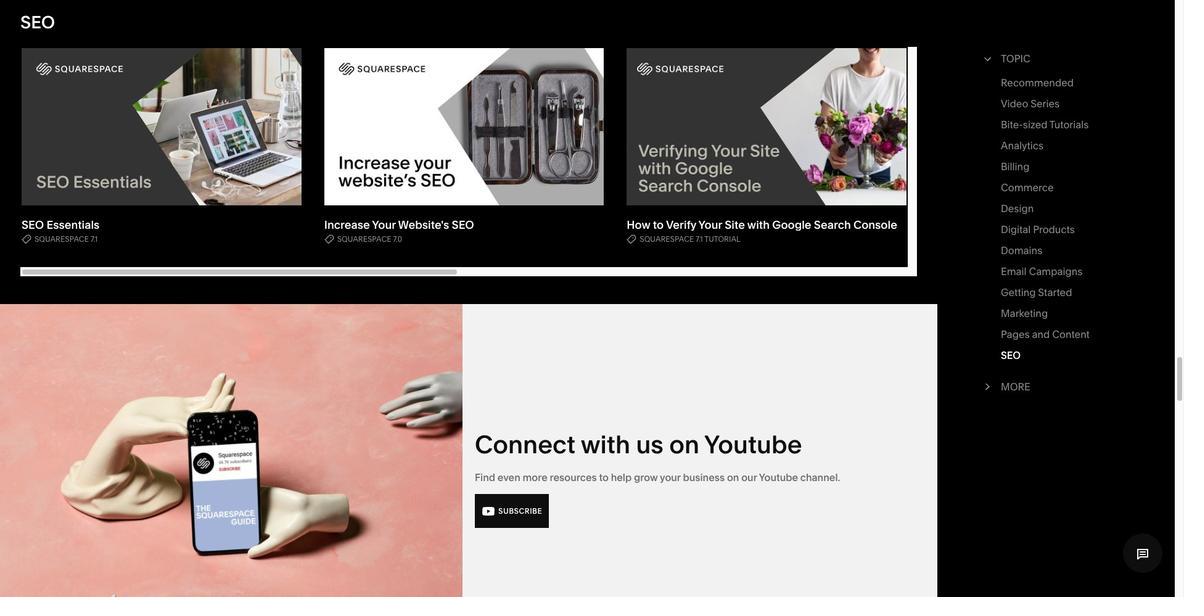 Task type: describe. For each thing, give the bounding box(es) containing it.
more button
[[981, 371, 1134, 402]]

us
[[636, 429, 664, 460]]

0 vertical spatial youtube
[[705, 429, 802, 460]]

our
[[742, 471, 757, 484]]

video series
[[1001, 97, 1060, 110]]

essentials
[[47, 218, 100, 232]]

connect
[[475, 429, 576, 460]]

started
[[1039, 286, 1073, 299]]

site
[[725, 218, 745, 232]]

getting
[[1001, 286, 1036, 299]]

more
[[523, 471, 548, 484]]

more
[[1001, 381, 1031, 393]]

design link
[[1001, 200, 1034, 221]]

products
[[1034, 223, 1075, 236]]

1 horizontal spatial to
[[653, 218, 664, 232]]

squarespace for essentials
[[35, 235, 89, 244]]

topic button
[[981, 43, 1134, 74]]

commerce
[[1001, 181, 1054, 194]]

squarespace 7.1
[[35, 235, 98, 244]]

digital products link
[[1001, 221, 1075, 242]]

topic
[[1001, 52, 1031, 65]]

squarespace for your
[[337, 235, 392, 244]]

1 vertical spatial on
[[727, 471, 739, 484]]

squarespace for to
[[640, 235, 694, 244]]

subscribe
[[499, 506, 543, 516]]

squarespace 7.0
[[337, 235, 402, 244]]

your
[[660, 471, 681, 484]]

digital
[[1001, 223, 1031, 236]]

verify
[[666, 218, 697, 232]]

design
[[1001, 202, 1034, 215]]

more link
[[1001, 378, 1134, 395]]

find
[[475, 471, 495, 484]]

content
[[1053, 328, 1090, 341]]

email
[[1001, 265, 1027, 278]]

7.0
[[393, 235, 402, 244]]

topic link
[[1001, 50, 1134, 67]]

help
[[611, 471, 632, 484]]

find even more resources to help grow your business on our youtube channel.
[[475, 471, 841, 484]]

console
[[854, 218, 898, 232]]

connect with us on youtube
[[475, 429, 802, 460]]

how
[[627, 218, 651, 232]]

increase
[[324, 218, 370, 232]]

pages and content link
[[1001, 326, 1090, 347]]

squarespace 7.1 tutorial
[[640, 235, 741, 244]]

website's
[[398, 218, 449, 232]]



Task type: vqa. For each thing, say whether or not it's contained in the screenshot.
the Use
no



Task type: locate. For each thing, give the bounding box(es) containing it.
commerce link
[[1001, 179, 1054, 200]]

1 horizontal spatial on
[[727, 471, 739, 484]]

bite-sized tutorials
[[1001, 118, 1089, 131]]

your up the tutorial
[[699, 218, 722, 232]]

to left help
[[599, 471, 609, 484]]

0 horizontal spatial with
[[581, 429, 631, 460]]

your
[[372, 218, 396, 232], [699, 218, 722, 232]]

domains
[[1001, 244, 1043, 257]]

campaigns
[[1029, 265, 1083, 278]]

tutorial
[[705, 235, 741, 244]]

3 squarespace from the left
[[640, 235, 694, 244]]

1 your from the left
[[372, 218, 396, 232]]

grow
[[634, 471, 658, 484]]

business
[[683, 471, 725, 484]]

2 7.1 from the left
[[696, 235, 703, 244]]

0 horizontal spatial your
[[372, 218, 396, 232]]

analytics link
[[1001, 137, 1044, 158]]

youtube right our
[[759, 471, 798, 484]]

squarespace down seo essentials
[[35, 235, 89, 244]]

your up 7.0
[[372, 218, 396, 232]]

youtube
[[705, 429, 802, 460], [759, 471, 798, 484]]

0 horizontal spatial to
[[599, 471, 609, 484]]

sized
[[1023, 118, 1048, 131]]

billing link
[[1001, 158, 1030, 179]]

google
[[773, 218, 812, 232]]

on
[[670, 429, 700, 460], [727, 471, 739, 484]]

billing
[[1001, 160, 1030, 173]]

7.1 for to
[[696, 235, 703, 244]]

squarespace down "verify"
[[640, 235, 694, 244]]

0 vertical spatial on
[[670, 429, 700, 460]]

channel.
[[801, 471, 841, 484]]

tutorials
[[1050, 118, 1089, 131]]

digital products
[[1001, 223, 1075, 236]]

7.1 down essentials
[[91, 235, 98, 244]]

7.1 down "verify"
[[696, 235, 703, 244]]

1 vertical spatial youtube
[[759, 471, 798, 484]]

pages
[[1001, 328, 1030, 341]]

1 vertical spatial with
[[581, 429, 631, 460]]

analytics
[[1001, 139, 1044, 152]]

video
[[1001, 97, 1029, 110]]

recommended link
[[1001, 74, 1074, 95]]

1 horizontal spatial your
[[699, 218, 722, 232]]

2 your from the left
[[699, 218, 722, 232]]

0 horizontal spatial squarespace
[[35, 235, 89, 244]]

0 vertical spatial with
[[748, 218, 770, 232]]

getting started
[[1001, 286, 1073, 299]]

2 squarespace from the left
[[337, 235, 392, 244]]

squarespace down increase
[[337, 235, 392, 244]]

and
[[1033, 328, 1050, 341]]

marketing link
[[1001, 305, 1048, 326]]

0 vertical spatial to
[[653, 218, 664, 232]]

seo
[[20, 12, 55, 33], [22, 218, 44, 232], [452, 218, 474, 232], [1001, 349, 1021, 362]]

youtube up our
[[705, 429, 802, 460]]

0 horizontal spatial 7.1
[[91, 235, 98, 244]]

with
[[748, 218, 770, 232], [581, 429, 631, 460]]

subscribe button
[[475, 494, 549, 528]]

with up help
[[581, 429, 631, 460]]

bite-sized tutorials link
[[1001, 116, 1089, 137]]

recommended
[[1001, 77, 1074, 89]]

even
[[498, 471, 521, 484]]

with right site
[[748, 218, 770, 232]]

1 horizontal spatial with
[[748, 218, 770, 232]]

domains link
[[1001, 242, 1043, 263]]

video series link
[[1001, 95, 1060, 116]]

squarespace
[[35, 235, 89, 244], [337, 235, 392, 244], [640, 235, 694, 244]]

on left our
[[727, 471, 739, 484]]

7.1
[[91, 235, 98, 244], [696, 235, 703, 244]]

1 vertical spatial to
[[599, 471, 609, 484]]

1 horizontal spatial squarespace
[[337, 235, 392, 244]]

on right us
[[670, 429, 700, 460]]

increase your website's seo
[[324, 218, 474, 232]]

1 squarespace from the left
[[35, 235, 89, 244]]

marketing
[[1001, 307, 1048, 320]]

7.1 for essentials
[[91, 235, 98, 244]]

0 horizontal spatial on
[[670, 429, 700, 460]]

1 horizontal spatial 7.1
[[696, 235, 703, 244]]

seo essentials
[[22, 218, 100, 232]]

to right how
[[653, 218, 664, 232]]

series
[[1031, 97, 1060, 110]]

getting started link
[[1001, 284, 1073, 305]]

1 7.1 from the left
[[91, 235, 98, 244]]

resources
[[550, 471, 597, 484]]

how to verify your site with google search console
[[627, 218, 898, 232]]

pages and content
[[1001, 328, 1090, 341]]

bite-
[[1001, 118, 1023, 131]]

to
[[653, 218, 664, 232], [599, 471, 609, 484]]

search
[[814, 218, 851, 232]]

email campaigns
[[1001, 265, 1083, 278]]

seo link
[[1001, 347, 1021, 368]]

email campaigns link
[[1001, 263, 1083, 284]]

2 horizontal spatial squarespace
[[640, 235, 694, 244]]



